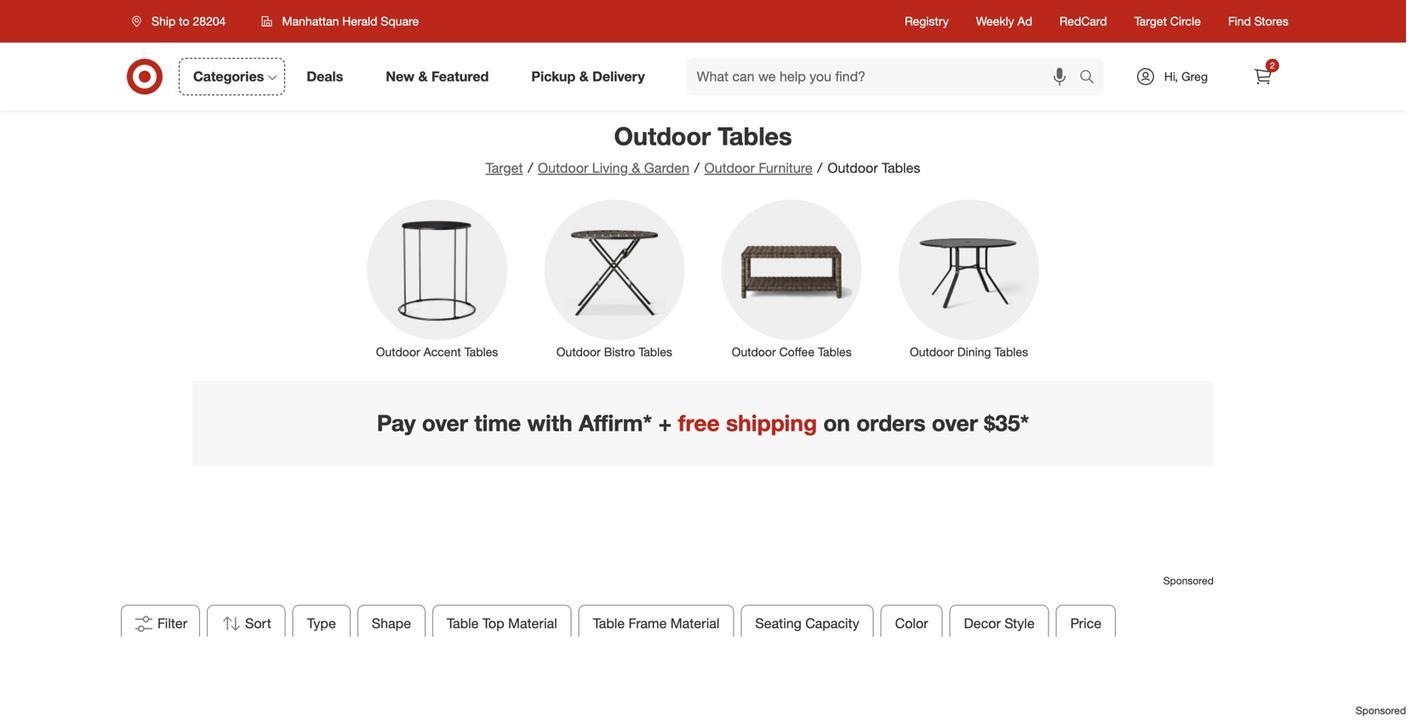Task type: vqa. For each thing, say whether or not it's contained in the screenshot.
Target Circle's Target
yes



Task type: describe. For each thing, give the bounding box(es) containing it.
decor
[[964, 615, 1001, 632]]

outdoor left coffee
[[732, 344, 776, 359]]

living
[[592, 160, 628, 176]]

price button
[[1056, 605, 1116, 642]]

outdoor left the accent
[[376, 344, 420, 359]]

color
[[895, 615, 928, 632]]

affirm*
[[579, 409, 652, 436]]

find stores
[[1228, 14, 1289, 29]]

& for pickup
[[579, 68, 589, 85]]

outdoor dining tables
[[910, 344, 1028, 359]]

capacity
[[806, 615, 860, 632]]

filter
[[157, 615, 187, 632]]

seating
[[756, 615, 802, 632]]

top
[[483, 615, 505, 632]]

2 link
[[1245, 58, 1282, 95]]

table frame material
[[593, 615, 720, 632]]

+
[[658, 409, 672, 436]]

color button
[[881, 605, 943, 642]]

time
[[474, 409, 521, 436]]

What can we help you find? suggestions appear below search field
[[687, 58, 1084, 95]]

ship to 28204
[[152, 14, 226, 29]]

delivery
[[593, 68, 645, 85]]

new
[[386, 68, 415, 85]]

find stores link
[[1228, 13, 1289, 30]]

furniture
[[759, 160, 813, 176]]

free
[[678, 409, 720, 436]]

outdoor living & garden
[[538, 160, 690, 176]]

1 horizontal spatial outdoor tables
[[828, 160, 921, 176]]

pickup & delivery
[[531, 68, 645, 85]]

stores
[[1255, 14, 1289, 29]]

bistro
[[604, 344, 635, 359]]

target for target
[[486, 160, 523, 176]]

outdoor left "furniture"
[[704, 160, 755, 176]]

shipping
[[726, 409, 817, 436]]

target link
[[486, 160, 523, 176]]

target circle link
[[1135, 13, 1201, 30]]

find
[[1228, 14, 1251, 29]]

decor style button
[[950, 605, 1049, 642]]

$35*
[[984, 409, 1029, 436]]

outdoor up garden at the top left of page
[[614, 121, 711, 151]]

outdoor coffee tables
[[732, 344, 852, 359]]

registry link
[[905, 13, 949, 30]]

coffee
[[779, 344, 815, 359]]

categories
[[193, 68, 264, 85]]

outdoor living & garden link
[[538, 160, 690, 176]]

square
[[381, 14, 419, 29]]

hi,
[[1165, 69, 1178, 84]]

2 horizontal spatial &
[[632, 160, 640, 176]]

outdoor left dining
[[910, 344, 954, 359]]

sponsored for redcard
[[1356, 704, 1406, 717]]

weekly ad link
[[976, 13, 1033, 30]]

circle
[[1170, 14, 1201, 29]]

tables for outdoor dining tables
[[995, 344, 1028, 359]]

material for table top material
[[508, 615, 557, 632]]

sponsored for outdoor furniture
[[1164, 574, 1214, 587]]

2
[[1270, 60, 1275, 71]]

sort
[[245, 615, 271, 632]]

weekly ad
[[976, 14, 1033, 29]]

outdoor bistro tables link
[[533, 196, 696, 361]]

weekly
[[976, 14, 1014, 29]]

price
[[1071, 615, 1102, 632]]

dining
[[958, 344, 991, 359]]

pay over time with affirm* + free shipping on orders over $35*
[[377, 409, 1029, 436]]

outdoor furniture
[[704, 160, 813, 176]]

table for table top material
[[447, 615, 479, 632]]

deals link
[[292, 58, 365, 95]]

28204
[[193, 14, 226, 29]]

on
[[824, 409, 850, 436]]

to
[[179, 14, 189, 29]]

with
[[527, 409, 573, 436]]

table top material
[[447, 615, 557, 632]]

manhattan herald square button
[[251, 6, 430, 37]]



Task type: locate. For each thing, give the bounding box(es) containing it.
2 over from the left
[[932, 409, 978, 436]]

accent
[[424, 344, 461, 359]]

tables for outdoor bistro tables
[[639, 344, 672, 359]]

table left 'frame'
[[593, 615, 625, 632]]

0 vertical spatial sponsored
[[1164, 574, 1214, 587]]

herald
[[342, 14, 377, 29]]

table left top
[[447, 615, 479, 632]]

seating capacity button
[[741, 605, 874, 642]]

manhattan
[[282, 14, 339, 29]]

type button
[[293, 605, 351, 642]]

material right top
[[508, 615, 557, 632]]

1 horizontal spatial table
[[593, 615, 625, 632]]

over left the "$35*"
[[932, 409, 978, 436]]

registry
[[905, 14, 949, 29]]

1 material from the left
[[508, 615, 557, 632]]

outdoor furniture link
[[704, 160, 813, 176]]

0 vertical spatial target
[[1135, 14, 1167, 29]]

redcard link
[[1060, 13, 1107, 30]]

& for new
[[418, 68, 428, 85]]

table inside table frame material button
[[593, 615, 625, 632]]

pickup & delivery link
[[517, 58, 666, 95]]

&
[[418, 68, 428, 85], [579, 68, 589, 85], [632, 160, 640, 176]]

tables inside 'link'
[[639, 344, 672, 359]]

1 table from the left
[[447, 615, 479, 632]]

& right living
[[632, 160, 640, 176]]

1 horizontal spatial material
[[671, 615, 720, 632]]

over right pay
[[422, 409, 468, 436]]

0 vertical spatial outdoor tables
[[614, 121, 792, 151]]

over
[[422, 409, 468, 436], [932, 409, 978, 436]]

pay
[[377, 409, 416, 436]]

new & featured link
[[371, 58, 510, 95]]

tables for outdoor accent tables
[[464, 344, 498, 359]]

1 horizontal spatial target
[[1135, 14, 1167, 29]]

categories link
[[179, 58, 285, 95]]

2 material from the left
[[671, 615, 720, 632]]

0 horizontal spatial outdoor tables
[[614, 121, 792, 151]]

filter button
[[121, 605, 200, 642]]

greg
[[1182, 69, 1208, 84]]

1 horizontal spatial sponsored
[[1356, 704, 1406, 717]]

0 horizontal spatial sponsored
[[1164, 574, 1214, 587]]

0 horizontal spatial target
[[486, 160, 523, 176]]

ad
[[1018, 14, 1033, 29]]

ship
[[152, 14, 176, 29]]

0 horizontal spatial &
[[418, 68, 428, 85]]

featured
[[432, 68, 489, 85]]

frame
[[629, 615, 667, 632]]

outdoor left living
[[538, 160, 588, 176]]

1 vertical spatial outdoor tables
[[828, 160, 921, 176]]

decor style
[[964, 615, 1035, 632]]

outdoor bistro tables
[[557, 344, 672, 359]]

type
[[307, 615, 336, 632]]

ship to 28204 button
[[121, 6, 244, 37]]

1 over from the left
[[422, 409, 468, 436]]

tables
[[718, 121, 792, 151], [882, 160, 921, 176], [464, 344, 498, 359], [639, 344, 672, 359], [818, 344, 852, 359], [995, 344, 1028, 359]]

style
[[1005, 615, 1035, 632]]

pickup
[[531, 68, 576, 85]]

1 horizontal spatial over
[[932, 409, 978, 436]]

table inside table top material button
[[447, 615, 479, 632]]

outdoor right "furniture"
[[828, 160, 878, 176]]

target
[[1135, 14, 1167, 29], [486, 160, 523, 176]]

table frame material button
[[579, 605, 734, 642]]

shape button
[[357, 605, 426, 642]]

material for table frame material
[[671, 615, 720, 632]]

0 horizontal spatial material
[[508, 615, 557, 632]]

0 horizontal spatial table
[[447, 615, 479, 632]]

seating capacity
[[756, 615, 860, 632]]

target circle
[[1135, 14, 1201, 29]]

outdoor dining tables link
[[887, 196, 1051, 361]]

1 horizontal spatial &
[[579, 68, 589, 85]]

1 vertical spatial sponsored
[[1356, 704, 1406, 717]]

search
[[1072, 70, 1113, 86]]

new & featured
[[386, 68, 489, 85]]

outdoor coffee tables link
[[710, 196, 874, 361]]

outdoor
[[614, 121, 711, 151], [538, 160, 588, 176], [704, 160, 755, 176], [828, 160, 878, 176], [376, 344, 420, 359], [557, 344, 601, 359], [732, 344, 776, 359], [910, 344, 954, 359]]

outdoor accent tables link
[[355, 196, 519, 361]]

shape
[[372, 615, 411, 632]]

orders
[[857, 409, 926, 436]]

hi, greg
[[1165, 69, 1208, 84]]

table for table frame material
[[593, 615, 625, 632]]

sponsored
[[1164, 574, 1214, 587], [1356, 704, 1406, 717]]

0 horizontal spatial over
[[422, 409, 468, 436]]

garden
[[644, 160, 690, 176]]

2 table from the left
[[593, 615, 625, 632]]

search button
[[1072, 58, 1113, 99]]

outdoor accent tables
[[376, 344, 498, 359]]

redcard
[[1060, 14, 1107, 29]]

& right pickup
[[579, 68, 589, 85]]

tables for outdoor coffee tables
[[818, 344, 852, 359]]

material
[[508, 615, 557, 632], [671, 615, 720, 632]]

& right new
[[418, 68, 428, 85]]

1 vertical spatial target
[[486, 160, 523, 176]]

outdoor left bistro
[[557, 344, 601, 359]]

table top material button
[[433, 605, 572, 642]]

manhattan herald square
[[282, 14, 419, 29]]

outdoor tables
[[614, 121, 792, 151], [828, 160, 921, 176]]

material right 'frame'
[[671, 615, 720, 632]]

sort button
[[207, 605, 286, 642]]

table
[[447, 615, 479, 632], [593, 615, 625, 632]]

outdoor inside 'link'
[[557, 344, 601, 359]]

deals
[[307, 68, 343, 85]]

target for target circle
[[1135, 14, 1167, 29]]



